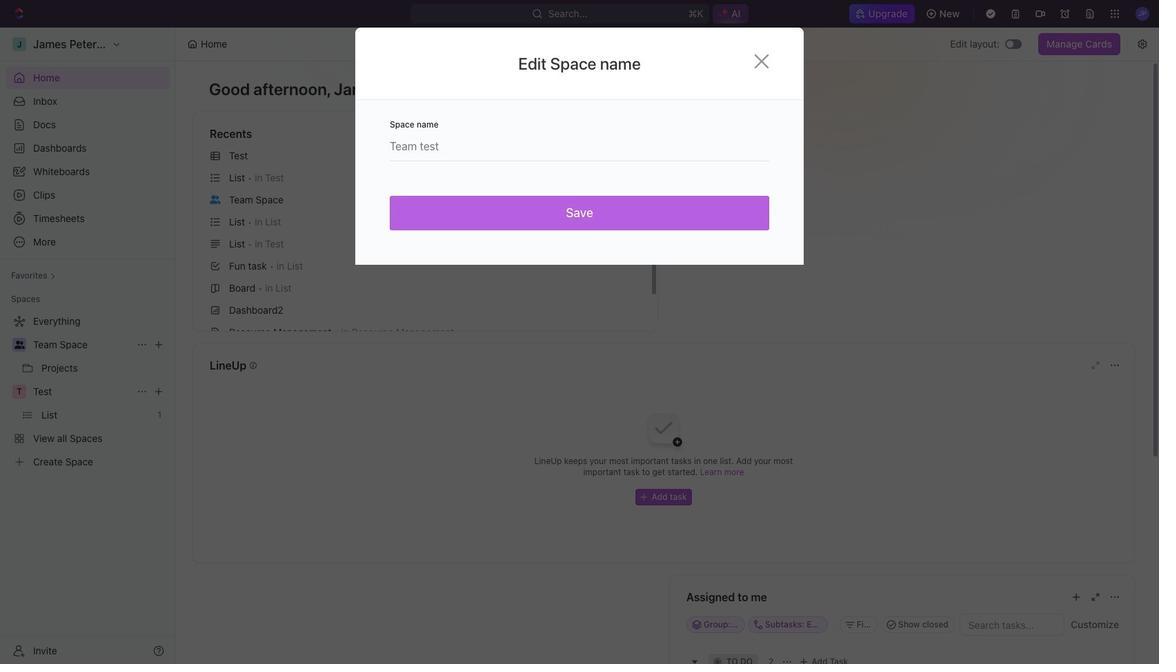 Task type: vqa. For each thing, say whether or not it's contained in the screenshot.
tree within Sidebar NAVIGATION
yes



Task type: locate. For each thing, give the bounding box(es) containing it.
sidebar navigation
[[0, 28, 176, 665]]

Enter Space na﻿me text field
[[390, 129, 770, 161]]

0 vertical spatial user group image
[[210, 195, 221, 204]]

tree
[[6, 311, 170, 473]]

dialog
[[355, 28, 804, 265]]

1 vertical spatial user group image
[[14, 341, 25, 349]]

0 horizontal spatial user group image
[[14, 341, 25, 349]]

user group image
[[210, 195, 221, 204], [14, 341, 25, 349]]

user group image inside tree
[[14, 341, 25, 349]]

Search tasks... text field
[[961, 615, 1064, 636]]

1 horizontal spatial user group image
[[210, 195, 221, 204]]



Task type: describe. For each thing, give the bounding box(es) containing it.
tree inside "sidebar" navigation
[[6, 311, 170, 473]]

test, , element
[[12, 385, 26, 399]]



